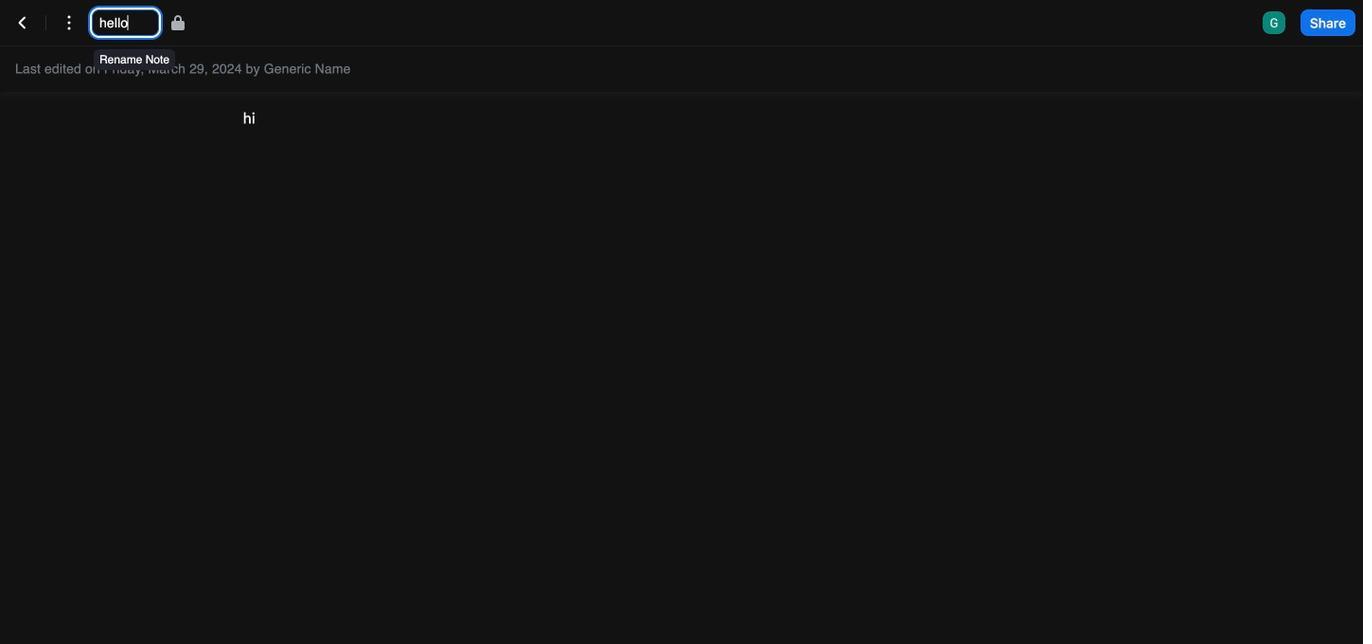Task type: locate. For each thing, give the bounding box(es) containing it.
locked element
[[167, 11, 189, 34]]

tooltip
[[92, 36, 177, 72]]

more image
[[58, 11, 81, 34]]

generic name image
[[1263, 11, 1286, 34]]

italic image
[[354, 58, 377, 81]]

all notes image
[[11, 11, 34, 34]]

None text field
[[99, 13, 152, 32]]



Task type: vqa. For each thing, say whether or not it's contained in the screenshot.
"Profile picture"
no



Task type: describe. For each thing, give the bounding box(es) containing it.
locked image
[[167, 11, 189, 34]]

bold image
[[316, 58, 339, 81]]



